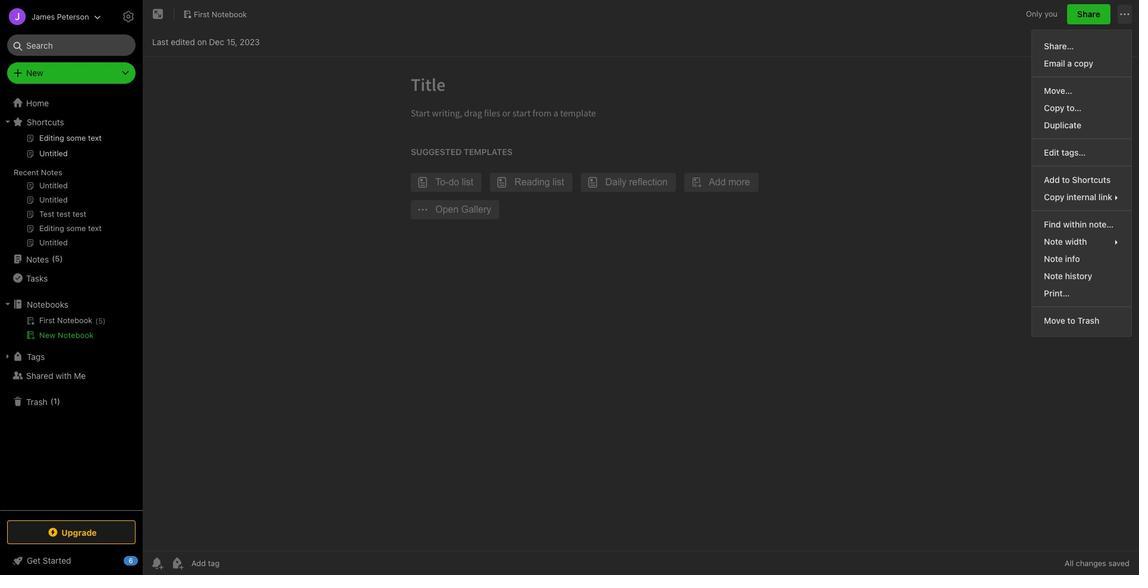 Task type: vqa. For each thing, say whether or not it's contained in the screenshot.
choose default view option for google drive links field
no



Task type: locate. For each thing, give the bounding box(es) containing it.
james
[[32, 12, 55, 21]]

notebook inside first notebook "button"
[[212, 9, 247, 19]]

to
[[1062, 175, 1070, 185], [1067, 316, 1075, 326]]

within
[[1063, 219, 1087, 229]]

2 vertical spatial )
[[57, 397, 60, 406]]

to for add
[[1062, 175, 1070, 185]]

saved
[[1108, 559, 1129, 568]]

5 up new notebook button
[[98, 317, 103, 326]]

0 horizontal spatial shortcuts
[[27, 117, 64, 127]]

new up home
[[26, 68, 43, 78]]

notes
[[41, 168, 62, 177], [26, 254, 49, 264]]

Account field
[[0, 5, 101, 29]]

last
[[152, 37, 168, 47]]

) up 'tasks' button
[[60, 254, 63, 263]]

new notebook group
[[0, 314, 142, 347]]

1 vertical spatial shortcuts
[[1072, 175, 1111, 185]]

home
[[26, 98, 49, 108]]

move to trash
[[1044, 316, 1099, 326]]

1 vertical spatial to
[[1067, 316, 1075, 326]]

1 vertical spatial copy
[[1044, 192, 1064, 202]]

( down shared with me
[[50, 397, 53, 406]]

1 vertical spatial (
[[95, 317, 98, 326]]

edit
[[1044, 147, 1059, 158]]

) for trash
[[57, 397, 60, 406]]

5
[[55, 254, 60, 263], [98, 317, 103, 326]]

history
[[1065, 271, 1092, 281]]

note info
[[1044, 254, 1080, 264]]

trash left 1
[[26, 397, 47, 407]]

copy down the add
[[1044, 192, 1064, 202]]

new
[[26, 68, 43, 78], [39, 331, 56, 340]]

copy down move…
[[1044, 103, 1064, 113]]

copy for copy internal link
[[1044, 192, 1064, 202]]

0 vertical spatial trash
[[1077, 316, 1099, 326]]

shared
[[26, 371, 53, 381]]

tags…
[[1061, 147, 1086, 158]]

1 horizontal spatial notebook
[[212, 9, 247, 19]]

1 horizontal spatial trash
[[1077, 316, 1099, 326]]

2 vertical spatial (
[[50, 397, 53, 406]]

notebook up tags "button"
[[58, 331, 94, 340]]

recent
[[14, 168, 39, 177]]

trash
[[1077, 316, 1099, 326], [26, 397, 47, 407]]

0 vertical spatial )
[[60, 254, 63, 263]]

more actions image
[[1118, 7, 1132, 21]]

copy for copy to…
[[1044, 103, 1064, 113]]

2 copy from the top
[[1044, 192, 1064, 202]]

new inside popup button
[[26, 68, 43, 78]]

1 horizontal spatial 5
[[98, 317, 103, 326]]

notebook right first at the left of the page
[[212, 9, 247, 19]]

trash down print… link
[[1077, 316, 1099, 326]]

0 vertical spatial note
[[1044, 237, 1063, 247]]

2023
[[240, 37, 260, 47]]

click to collapse image
[[138, 553, 147, 568]]

share…
[[1044, 41, 1074, 51]]

0 vertical spatial 5
[[55, 254, 60, 263]]

tree containing home
[[0, 93, 143, 510]]

1 vertical spatial )
[[103, 317, 106, 326]]

note inside note info link
[[1044, 254, 1063, 264]]

None search field
[[15, 34, 127, 56]]

email
[[1044, 58, 1065, 68]]

1 vertical spatial trash
[[26, 397, 47, 407]]

recent notes
[[14, 168, 62, 177]]

notes up tasks
[[26, 254, 49, 264]]

a
[[1067, 58, 1072, 68]]

trash inside dropdown list menu
[[1077, 316, 1099, 326]]

note
[[1044, 237, 1063, 247], [1044, 254, 1063, 264], [1044, 271, 1063, 281]]

with
[[56, 371, 72, 381]]

0 vertical spatial to
[[1062, 175, 1070, 185]]

(
[[52, 254, 55, 263], [95, 317, 98, 326], [50, 397, 53, 406]]

all
[[1065, 559, 1074, 568]]

note down 'find'
[[1044, 237, 1063, 247]]

notebooks
[[27, 299, 68, 309]]

shortcuts down home
[[27, 117, 64, 127]]

copy
[[1074, 58, 1093, 68]]

1 copy from the top
[[1044, 103, 1064, 113]]

note history
[[1044, 271, 1092, 281]]

2 vertical spatial note
[[1044, 271, 1063, 281]]

shortcuts button
[[0, 112, 142, 131]]

( inside new notebook group
[[95, 317, 98, 326]]

copy
[[1044, 103, 1064, 113], [1044, 192, 1064, 202]]

share button
[[1067, 4, 1110, 24]]

note…
[[1089, 219, 1114, 229]]

move
[[1044, 316, 1065, 326]]

new up tags
[[39, 331, 56, 340]]

edit tags…
[[1044, 147, 1086, 158]]

) up new notebook button
[[103, 317, 106, 326]]

0 horizontal spatial 5
[[55, 254, 60, 263]]

info
[[1065, 254, 1080, 264]]

email a copy
[[1044, 58, 1093, 68]]

home link
[[0, 93, 143, 112]]

0 horizontal spatial trash
[[26, 397, 47, 407]]

1 horizontal spatial shortcuts
[[1072, 175, 1111, 185]]

new inside button
[[39, 331, 56, 340]]

to right move
[[1067, 316, 1075, 326]]

Note width field
[[1032, 233, 1131, 250]]

email a copy link
[[1032, 55, 1131, 72]]

1 note from the top
[[1044, 237, 1063, 247]]

note left info
[[1044, 254, 1063, 264]]

1 vertical spatial notebook
[[58, 331, 94, 340]]

) down shared with me
[[57, 397, 60, 406]]

Copy internal link field
[[1032, 188, 1131, 206]]

0 horizontal spatial notebook
[[58, 331, 94, 340]]

0 vertical spatial copy
[[1044, 103, 1064, 113]]

first
[[194, 9, 210, 19]]

new notebook
[[39, 331, 94, 340]]

( inside trash ( 1 )
[[50, 397, 53, 406]]

note width link
[[1032, 233, 1131, 250]]

shortcuts
[[27, 117, 64, 127], [1072, 175, 1111, 185]]

tasks
[[26, 273, 48, 283]]

) inside the "notes ( 5 )"
[[60, 254, 63, 263]]

internal
[[1067, 192, 1096, 202]]

move to trash link
[[1032, 312, 1131, 329]]

2 note from the top
[[1044, 254, 1063, 264]]

shared with me
[[26, 371, 86, 381]]

find
[[1044, 219, 1061, 229]]

notebooks link
[[0, 295, 142, 314]]

note history link
[[1032, 268, 1131, 285]]

0 vertical spatial notes
[[41, 168, 62, 177]]

tree
[[0, 93, 143, 510]]

copy inside field
[[1044, 192, 1064, 202]]

to right the add
[[1062, 175, 1070, 185]]

share… link
[[1032, 37, 1131, 55]]

5 up 'tasks' button
[[55, 254, 60, 263]]

1 vertical spatial new
[[39, 331, 56, 340]]

0 vertical spatial (
[[52, 254, 55, 263]]

copy internal link link
[[1032, 188, 1131, 206]]

shortcuts up copy internal link field
[[1072, 175, 1111, 185]]

trash inside trash ( 1 )
[[26, 397, 47, 407]]

note inside the note width "link"
[[1044, 237, 1063, 247]]

notes ( 5 )
[[26, 254, 63, 264]]

note width
[[1044, 237, 1087, 247]]

Add tag field
[[190, 558, 279, 569]]

( for notes
[[52, 254, 55, 263]]

notes right recent
[[41, 168, 62, 177]]

on
[[197, 37, 207, 47]]

new button
[[7, 62, 136, 84]]

expand note image
[[151, 7, 165, 21]]

notebook inside new notebook button
[[58, 331, 94, 340]]

1 vertical spatial note
[[1044, 254, 1063, 264]]

note up print…
[[1044, 271, 1063, 281]]

upgrade
[[61, 528, 97, 538]]

move…
[[1044, 86, 1072, 96]]

0 vertical spatial new
[[26, 68, 43, 78]]

1 vertical spatial 5
[[98, 317, 103, 326]]

3 note from the top
[[1044, 271, 1063, 281]]

changes
[[1076, 559, 1106, 568]]

( inside the "notes ( 5 )"
[[52, 254, 55, 263]]

notebook for first notebook
[[212, 9, 247, 19]]

note inside note history link
[[1044, 271, 1063, 281]]

0 vertical spatial notebook
[[212, 9, 247, 19]]

move… link
[[1032, 82, 1131, 99]]

0 vertical spatial shortcuts
[[27, 117, 64, 127]]

( up 'tasks' button
[[52, 254, 55, 263]]

) for notes
[[60, 254, 63, 263]]

share
[[1077, 9, 1100, 19]]

note for note info
[[1044, 254, 1063, 264]]

shortcuts inside dropdown list menu
[[1072, 175, 1111, 185]]

( up new notebook button
[[95, 317, 98, 326]]

)
[[60, 254, 63, 263], [103, 317, 106, 326], [57, 397, 60, 406]]

) inside trash ( 1 )
[[57, 397, 60, 406]]

only
[[1026, 9, 1042, 19]]

1 vertical spatial notes
[[26, 254, 49, 264]]



Task type: describe. For each thing, give the bounding box(es) containing it.
dec
[[209, 37, 224, 47]]

add to shortcuts link
[[1032, 171, 1131, 188]]

) inside new notebook group
[[103, 317, 106, 326]]

5 inside new notebook group
[[98, 317, 103, 326]]

find within note…
[[1044, 219, 1114, 229]]

note for note width
[[1044, 237, 1063, 247]]

get started
[[27, 556, 71, 566]]

settings image
[[121, 10, 136, 24]]

upgrade button
[[7, 521, 136, 545]]

notes inside group
[[41, 168, 62, 177]]

notes inside the "notes ( 5 )"
[[26, 254, 49, 264]]

edit tags… link
[[1032, 144, 1131, 161]]

Note Editor text field
[[143, 57, 1139, 551]]

tags button
[[0, 347, 142, 366]]

( 5 )
[[95, 317, 106, 326]]

print… link
[[1032, 285, 1131, 302]]

tags
[[27, 352, 45, 362]]

me
[[74, 371, 86, 381]]

first notebook
[[194, 9, 247, 19]]

note info link
[[1032, 250, 1131, 268]]

add
[[1044, 175, 1060, 185]]

james peterson
[[32, 12, 89, 21]]

new notebook button
[[0, 328, 142, 342]]

shortcuts inside button
[[27, 117, 64, 127]]

add to shortcuts
[[1044, 175, 1111, 185]]

tasks button
[[0, 269, 142, 288]]

note window element
[[143, 0, 1139, 575]]

copy to… link
[[1032, 99, 1131, 117]]

5 inside the "notes ( 5 )"
[[55, 254, 60, 263]]

( for trash
[[50, 397, 53, 406]]

shared with me link
[[0, 366, 142, 385]]

notebook for new notebook
[[58, 331, 94, 340]]

all changes saved
[[1065, 559, 1129, 568]]

More actions field
[[1118, 5, 1132, 24]]

add a reminder image
[[150, 556, 164, 571]]

6
[[129, 557, 133, 565]]

link
[[1098, 192, 1112, 202]]

15,
[[226, 37, 237, 47]]

Help and Learning task checklist field
[[0, 552, 143, 571]]

started
[[43, 556, 71, 566]]

get
[[27, 556, 40, 566]]

width
[[1065, 237, 1087, 247]]

edited
[[171, 37, 195, 47]]

new for new notebook
[[39, 331, 56, 340]]

note for note history
[[1044, 271, 1063, 281]]

trash ( 1 )
[[26, 397, 60, 407]]

new for new
[[26, 68, 43, 78]]

first notebook button
[[179, 6, 251, 23]]

duplicate link
[[1032, 117, 1131, 134]]

only you
[[1026, 9, 1058, 19]]

copy internal link
[[1044, 192, 1112, 202]]

recent notes group
[[0, 131, 142, 254]]

to…
[[1067, 103, 1082, 113]]

last edited on dec 15, 2023
[[152, 37, 260, 47]]

dropdown list menu
[[1032, 37, 1131, 329]]

add tag image
[[170, 556, 184, 571]]

Search text field
[[15, 34, 127, 56]]

to for move
[[1067, 316, 1075, 326]]

print…
[[1044, 288, 1070, 298]]

expand tags image
[[3, 352, 12, 361]]

expand notebooks image
[[3, 300, 12, 309]]

duplicate
[[1044, 120, 1081, 130]]

peterson
[[57, 12, 89, 21]]

copy to…
[[1044, 103, 1082, 113]]

1
[[53, 397, 57, 406]]

find within note… link
[[1032, 216, 1131, 233]]

you
[[1045, 9, 1058, 19]]



